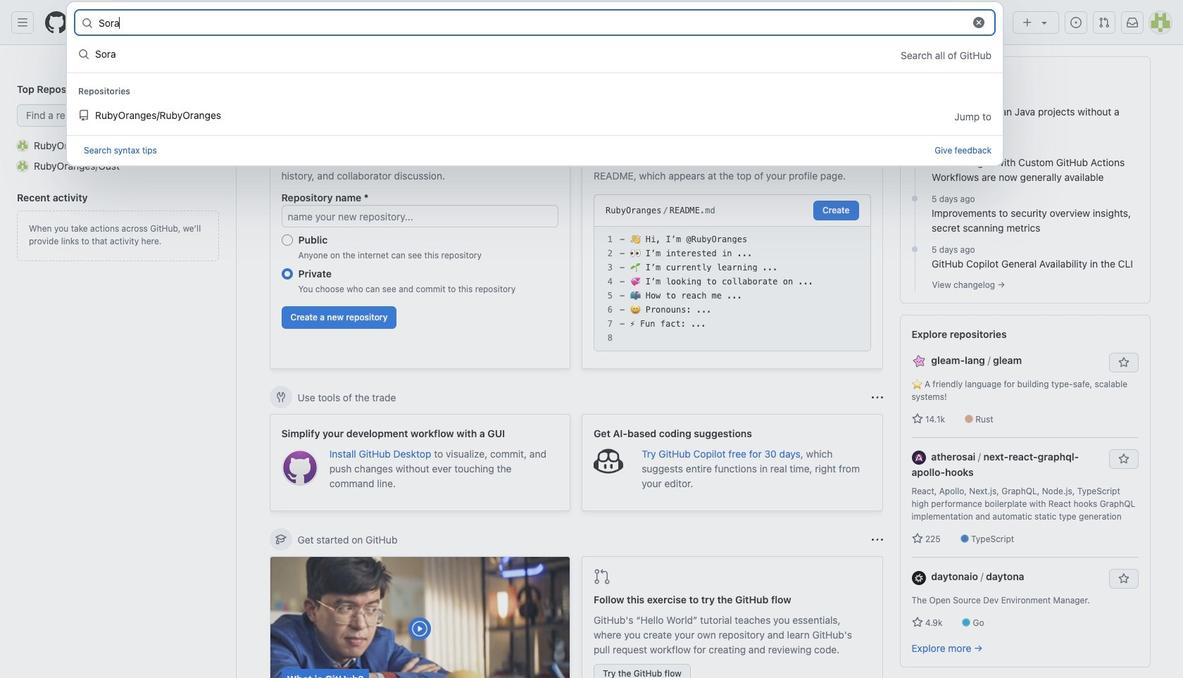 Task type: locate. For each thing, give the bounding box(es) containing it.
try the github flow element
[[582, 556, 883, 678]]

None submit
[[814, 201, 859, 220]]

what is github? image
[[270, 557, 570, 678]]

1 vertical spatial star image
[[912, 533, 923, 545]]

1 vertical spatial git pull request image
[[594, 568, 611, 585]]

1 vertical spatial dot fill image
[[909, 244, 921, 255]]

1 star image from the top
[[912, 413, 923, 425]]

star image up @atherosai profile image
[[912, 413, 923, 425]]

introduce yourself with a profile readme element
[[582, 121, 883, 369]]

star this repository image for @daytonaio profile "icon"
[[1118, 574, 1129, 585]]

@daytonaio profile image
[[912, 571, 926, 585]]

star image down @daytonaio profile "icon"
[[912, 617, 923, 629]]

command palette image
[[978, 17, 990, 28]]

star image
[[912, 413, 923, 425], [912, 533, 923, 545], [912, 617, 923, 629]]

1 star this repository image from the top
[[1118, 454, 1129, 465]]

star image for @daytonaio profile "icon"
[[912, 617, 923, 629]]

@gleam-lang profile image
[[912, 355, 926, 369]]

2 star image from the top
[[912, 533, 923, 545]]

None text field
[[99, 11, 964, 34]]

dot fill image up dot fill image
[[909, 142, 921, 154]]

why am i seeing this? image
[[872, 534, 883, 546]]

0 vertical spatial git pull request image
[[1099, 17, 1110, 28]]

None radio
[[281, 235, 293, 246], [281, 268, 293, 280], [281, 235, 293, 246], [281, 268, 293, 280]]

1 vertical spatial star this repository image
[[1118, 574, 1129, 585]]

none submit inside introduce yourself with a profile readme element
[[814, 201, 859, 220]]

what is github? element
[[269, 556, 571, 678]]

suggestions list box
[[67, 37, 1003, 135]]

star image up @daytonaio profile "icon"
[[912, 533, 923, 545]]

dot fill image
[[909, 142, 921, 154], [909, 244, 921, 255]]

0 horizontal spatial git pull request image
[[594, 568, 611, 585]]

get ai-based coding suggestions element
[[582, 414, 883, 511]]

star this repository image
[[1118, 454, 1129, 465], [1118, 574, 1129, 585]]

git pull request image
[[1099, 17, 1110, 28], [594, 568, 611, 585]]

rubyoranges image
[[17, 140, 28, 151]]

2 star this repository image from the top
[[1118, 574, 1129, 585]]

git pull request image inside the try the github flow element
[[594, 568, 611, 585]]

1 horizontal spatial git pull request image
[[1099, 17, 1110, 28]]

explore repositories navigation
[[900, 315, 1151, 668]]

0 vertical spatial dot fill image
[[909, 142, 921, 154]]

0 vertical spatial star image
[[912, 413, 923, 425]]

dialog
[[66, 1, 1004, 166]]

name your new repository... text field
[[281, 205, 559, 228]]

dot fill image down dot fill image
[[909, 244, 921, 255]]

3 star image from the top
[[912, 617, 923, 629]]

0 vertical spatial star this repository image
[[1118, 454, 1129, 465]]

issue opened image
[[1071, 17, 1082, 28]]

2 vertical spatial star image
[[912, 617, 923, 629]]



Task type: vqa. For each thing, say whether or not it's contained in the screenshot.
star image associated with @atherosai profile icon
yes



Task type: describe. For each thing, give the bounding box(es) containing it.
simplify your development workflow with a gui element
[[269, 414, 571, 511]]

notifications image
[[1127, 17, 1138, 28]]

github desktop image
[[281, 449, 318, 486]]

mortar board image
[[275, 534, 286, 545]]

star image for @atherosai profile image
[[912, 533, 923, 545]]

gust image
[[17, 160, 28, 172]]

Top Repositories search field
[[17, 104, 219, 127]]

1 dot fill image from the top
[[909, 142, 921, 154]]

homepage image
[[45, 11, 68, 34]]

explore element
[[900, 56, 1151, 678]]

dot fill image
[[909, 193, 921, 204]]

filter image
[[814, 63, 825, 75]]

triangle down image
[[1039, 17, 1050, 28]]

start a new repository element
[[269, 121, 571, 369]]

2 dot fill image from the top
[[909, 244, 921, 255]]

plus image
[[1022, 17, 1033, 28]]

why am i seeing this? image
[[872, 392, 883, 403]]

Find a repository… text field
[[17, 104, 219, 127]]

star image for @gleam-lang profile 'icon'
[[912, 413, 923, 425]]

tools image
[[275, 392, 286, 403]]

play image
[[412, 621, 428, 637]]

@atherosai profile image
[[912, 451, 926, 465]]

star this repository image
[[1118, 357, 1129, 368]]

star this repository image for @atherosai profile image
[[1118, 454, 1129, 465]]



